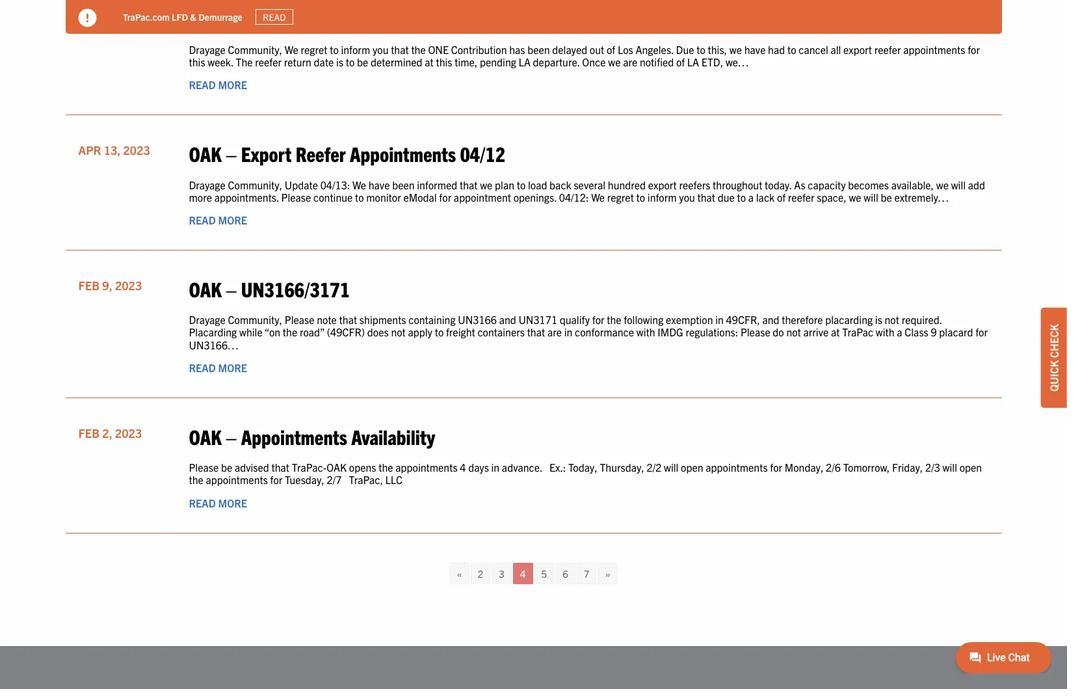 Task type: locate. For each thing, give the bounding box(es) containing it.
0 vertical spatial are
[[623, 55, 638, 68]]

1 vertical spatial apr
[[78, 143, 101, 158]]

1 vertical spatial at
[[832, 326, 840, 339]]

3
[[499, 568, 505, 580]]

4 link
[[513, 563, 533, 584]]

have
[[745, 43, 766, 56], [369, 178, 390, 191]]

reefers
[[680, 178, 711, 191]]

more for un3166/3171
[[218, 361, 247, 374]]

1 horizontal spatial inform
[[648, 190, 677, 203]]

we right 04/12:
[[592, 190, 605, 203]]

2 link
[[471, 563, 491, 584]]

read more inside the oak – un3166/3171 article
[[189, 361, 247, 374]]

reefer inside drayage community, update 04/13: we have been informed that we plan to load back several hundred export reefers throughout today. as capacity becomes available, we will add more appointments. please continue to monitor emodal for appointment openings. 04/12: we regret to inform you that due to a lack of reefer space, we will be extremely…
[[788, 190, 815, 203]]

1 feb from the top
[[78, 278, 100, 293]]

2 horizontal spatial be
[[881, 190, 893, 203]]

community, down export
[[228, 178, 282, 191]]

more inside the oak – un3166/3171 article
[[218, 361, 247, 374]]

at inside drayage community, please note that shipments containing un3166 and un3171 qualify for the following exemption in 49cfr, and therefore placarding is not required. placarding while "on the road" (49cfr) does not apply to freight containers that are in conformance with imdg regulations: please do not arrive at trapac with a class 9 placard for un3166…
[[832, 326, 840, 339]]

appointments up "trapac-"
[[241, 424, 347, 449]]

1 read more link from the top
[[189, 78, 247, 91]]

read more link for one
[[189, 78, 247, 91]]

1 horizontal spatial we
[[353, 178, 366, 191]]

read more link
[[189, 78, 247, 91], [189, 213, 247, 226], [189, 361, 247, 374], [189, 496, 247, 509]]

contribution up "date"
[[278, 6, 374, 31]]

reefer up determined
[[378, 6, 428, 31]]

this left week.
[[189, 55, 205, 68]]

1 apr from the top
[[78, 8, 101, 23]]

drayage community, update 04/13: we have been informed that we plan to load back several hundred export reefers throughout today. as capacity becomes available, we will add more appointments. please continue to monitor emodal for appointment openings. 04/12: we regret to inform you that due to a lack of reefer space, we will be extremely…
[[189, 178, 986, 203]]

one inside drayage community, we regret to inform you that the one contribution has been delayed out of los angeles. due to this, we have had to cancel all export reefer appointments for this week. the reefer return date is to be determined at this time, pending la departure. once we are notified of la etd, we…
[[428, 43, 449, 56]]

drayage community, please note that shipments containing un3166 and un3171 qualify for the following exemption in 49cfr, and therefore placarding is not required. placarding while "on the road" (49cfr) does not apply to freight containers that are in conformance with imdg regulations: please do not arrive at trapac with a class 9 placard for un3166…
[[189, 313, 988, 351]]

the left "time,"
[[411, 43, 426, 56]]

0 horizontal spatial 4
[[460, 461, 466, 474]]

4 left 5
[[520, 568, 526, 580]]

0 vertical spatial drayage
[[189, 43, 226, 56]]

departure.
[[533, 55, 580, 68]]

apr 13, 2023
[[78, 143, 150, 158]]

feb for oak – un3166/3171
[[78, 278, 100, 293]]

is right trapac
[[876, 313, 883, 326]]

drayage inside drayage community, update 04/13: we have been informed that we plan to load back several hundred export reefers throughout today. as capacity becomes available, we will add more appointments. please continue to monitor emodal for appointment openings. 04/12: we regret to inform you that due to a lack of reefer space, we will be extremely…
[[189, 178, 226, 191]]

do
[[773, 326, 785, 339]]

one left "time,"
[[428, 43, 449, 56]]

check
[[1048, 324, 1061, 358]]

2023 right '2,'
[[115, 426, 142, 441]]

1 vertical spatial a
[[897, 326, 903, 339]]

1 vertical spatial are
[[548, 326, 562, 339]]

0 vertical spatial inform
[[341, 43, 370, 56]]

read more link down more
[[189, 213, 247, 226]]

0 horizontal spatial be
[[221, 461, 232, 474]]

2 vertical spatial community,
[[228, 313, 282, 326]]

will right "2/2" on the bottom of the page
[[664, 461, 679, 474]]

1 horizontal spatial regret
[[608, 190, 634, 203]]

1 open from the left
[[681, 461, 704, 474]]

1 horizontal spatial this
[[436, 55, 453, 68]]

– for un3166/3171
[[226, 276, 237, 301]]

1 horizontal spatial of
[[677, 55, 685, 68]]

will left add
[[952, 178, 966, 191]]

– for appointments
[[226, 424, 237, 449]]

oak inside please be advised that trapac-oak opens the appointments 4 days in advance.   ex.: today, thursday, 2/2 will open appointments for monday, 2/6 tomorrow, friday, 2/3 will open the appointments for tuesday, 2/7   trapac, llc
[[327, 461, 347, 474]]

0 horizontal spatial have
[[369, 178, 390, 191]]

apr inside oak – export reefer appointments 04/12 article
[[78, 143, 101, 158]]

4 inside please be advised that trapac-oak opens the appointments 4 days in advance.   ex.: today, thursday, 2/2 will open appointments for monday, 2/6 tomorrow, friday, 2/3 will open the appointments for tuesday, 2/7   trapac, llc
[[460, 461, 466, 474]]

0 vertical spatial community,
[[228, 43, 282, 56]]

2023 inside oak – export reefer appointments 04/12 article
[[123, 143, 150, 158]]

0 horizontal spatial open
[[681, 461, 704, 474]]

read more inside oak – one contribution reefer receiving article
[[189, 78, 247, 91]]

1 vertical spatial feb
[[78, 426, 100, 441]]

1 horizontal spatial 4
[[520, 568, 526, 580]]

read more link inside the oak –  appointments availability "article"
[[189, 496, 247, 509]]

read inside the oak – un3166/3171 article
[[189, 361, 216, 374]]

continue
[[314, 190, 353, 203]]

1 horizontal spatial la
[[688, 55, 700, 68]]

angeles.
[[636, 43, 674, 56]]

regret inside drayage community, update 04/13: we have been informed that we plan to load back several hundred export reefers throughout today. as capacity becomes available, we will add more appointments. please continue to monitor emodal for appointment openings. 04/12: we regret to inform you that due to a lack of reefer space, we will be extremely…
[[608, 190, 634, 203]]

0 vertical spatial feb
[[78, 278, 100, 293]]

inform down the oak – one contribution reefer receiving in the left top of the page
[[341, 43, 370, 56]]

that right note
[[339, 313, 357, 326]]

date
[[314, 55, 334, 68]]

4 read more from the top
[[189, 496, 247, 509]]

drayage inside drayage community, we regret to inform you that the one contribution has been delayed out of los angeles. due to this, we have had to cancel all export reefer appointments for this week. the reefer return date is to be determined at this time, pending la departure. once we are notified of la etd, we…
[[189, 43, 226, 56]]

reefer up the 04/13:
[[296, 141, 346, 166]]

been
[[528, 43, 550, 56], [392, 178, 415, 191]]

read inside the oak –  appointments availability "article"
[[189, 496, 216, 509]]

la left 'etd,'
[[688, 55, 700, 68]]

– right &
[[226, 6, 237, 31]]

1 horizontal spatial reefer
[[788, 190, 815, 203]]

2 horizontal spatial of
[[777, 190, 786, 203]]

drayage for oak – export reefer appointments 04/12
[[189, 178, 226, 191]]

2 horizontal spatial we
[[592, 190, 605, 203]]

therefore
[[782, 313, 823, 326]]

0 vertical spatial appointments
[[350, 141, 456, 166]]

more down advised
[[218, 496, 247, 509]]

regret right the several
[[608, 190, 634, 203]]

0 vertical spatial apr
[[78, 8, 101, 23]]

open right 2/3
[[960, 461, 983, 474]]

0 vertical spatial a
[[749, 190, 754, 203]]

community,
[[228, 43, 282, 56], [228, 178, 282, 191], [228, 313, 282, 326]]

more inside oak – one contribution reefer receiving article
[[218, 78, 247, 91]]

"on
[[265, 326, 281, 339]]

feb for oak –  appointments availability
[[78, 426, 100, 441]]

0 horizontal spatial this
[[189, 55, 205, 68]]

1 vertical spatial have
[[369, 178, 390, 191]]

0 vertical spatial been
[[528, 43, 550, 56]]

1 vertical spatial one
[[428, 43, 449, 56]]

«
[[457, 568, 462, 580]]

2023 inside the oak – un3166/3171 article
[[115, 278, 142, 293]]

0 vertical spatial 4
[[460, 461, 466, 474]]

will
[[952, 178, 966, 191], [864, 190, 879, 203], [664, 461, 679, 474], [943, 461, 958, 474]]

have left emodal
[[369, 178, 390, 191]]

0 horizontal spatial reefer
[[296, 141, 346, 166]]

0 horizontal spatial are
[[548, 326, 562, 339]]

0 horizontal spatial in
[[492, 461, 500, 474]]

0 vertical spatial have
[[745, 43, 766, 56]]

0 horizontal spatial export
[[649, 178, 677, 191]]

be inside drayage community, update 04/13: we have been informed that we plan to load back several hundred export reefers throughout today. as capacity becomes available, we will add more appointments. please continue to monitor emodal for appointment openings. 04/12: we regret to inform you that due to a lack of reefer space, we will be extremely…
[[881, 190, 893, 203]]

– up placarding
[[226, 276, 237, 301]]

return
[[284, 55, 312, 68]]

you left due
[[679, 190, 695, 203]]

feb inside the oak –  appointments availability "article"
[[78, 426, 100, 441]]

of right out
[[607, 43, 616, 56]]

contribution down "receiving"
[[451, 43, 507, 56]]

inform
[[341, 43, 370, 56], [648, 190, 677, 203]]

space,
[[817, 190, 847, 203]]

oak –  appointments availability article
[[65, 411, 1002, 533]]

2/7
[[327, 473, 342, 486]]

extremely…
[[895, 190, 949, 203]]

with left "imdg"
[[637, 326, 656, 339]]

0 horizontal spatial and
[[499, 313, 516, 326]]

class
[[905, 326, 929, 339]]

0 vertical spatial reefer
[[378, 6, 428, 31]]

in right un3171
[[565, 326, 573, 339]]

trapac.com lfd & demurrage
[[123, 11, 242, 23]]

read more down week.
[[189, 78, 247, 91]]

a
[[749, 190, 754, 203], [897, 326, 903, 339]]

2,
[[102, 426, 112, 441]]

1 – from the top
[[226, 6, 237, 31]]

6 link
[[556, 563, 576, 584]]

1 drayage from the top
[[189, 43, 226, 56]]

2023 right 17,
[[123, 8, 150, 23]]

we inside drayage community, we regret to inform you that the one contribution has been delayed out of los angeles. due to this, we have had to cancel all export reefer appointments for this week. the reefer return date is to be determined at this time, pending la departure. once we are notified of la etd, we…
[[285, 43, 298, 56]]

feb inside the oak – un3166/3171 article
[[78, 278, 100, 293]]

be
[[357, 55, 368, 68], [881, 190, 893, 203], [221, 461, 232, 474]]

4 more from the top
[[218, 496, 247, 509]]

you down the oak – one contribution reefer receiving in the left top of the page
[[373, 43, 389, 56]]

1 vertical spatial export
[[649, 178, 677, 191]]

1 vertical spatial 4
[[520, 568, 526, 580]]

7 link
[[577, 563, 597, 584]]

the left following
[[607, 313, 622, 326]]

read more inside oak – export reefer appointments 04/12 article
[[189, 213, 247, 226]]

1 vertical spatial inform
[[648, 190, 677, 203]]

2 read more from the top
[[189, 213, 247, 226]]

community, inside drayage community, update 04/13: we have been informed that we plan to load back several hundred export reefers throughout today. as capacity becomes available, we will add more appointments. please continue to monitor emodal for appointment openings. 04/12: we regret to inform you that due to a lack of reefer space, we will be extremely…
[[228, 178, 282, 191]]

a left lack
[[749, 190, 754, 203]]

more down un3166…
[[218, 361, 247, 374]]

2 community, from the top
[[228, 178, 282, 191]]

0 horizontal spatial you
[[373, 43, 389, 56]]

a left class
[[897, 326, 903, 339]]

appointments up informed
[[350, 141, 456, 166]]

1 horizontal spatial appointments
[[350, 141, 456, 166]]

2 vertical spatial be
[[221, 461, 232, 474]]

availability
[[352, 424, 435, 449]]

add
[[969, 178, 986, 191]]

1 vertical spatial you
[[679, 190, 695, 203]]

read for export
[[189, 213, 216, 226]]

that right containers
[[527, 326, 545, 339]]

llc
[[386, 473, 403, 486]]

this
[[189, 55, 205, 68], [436, 55, 453, 68]]

1 vertical spatial is
[[876, 313, 883, 326]]

0 vertical spatial you
[[373, 43, 389, 56]]

oak
[[189, 6, 222, 31], [189, 141, 222, 166], [189, 276, 222, 301], [189, 424, 222, 449], [327, 461, 347, 474]]

the right "on
[[283, 326, 298, 339]]

0 horizontal spatial appointments
[[241, 424, 347, 449]]

0 vertical spatial is
[[336, 55, 344, 68]]

containers
[[478, 326, 525, 339]]

1 vertical spatial drayage
[[189, 178, 226, 191]]

appointments.
[[215, 190, 279, 203]]

2 feb from the top
[[78, 426, 100, 441]]

drayage for oak – un3166/3171
[[189, 313, 226, 326]]

3 more from the top
[[218, 361, 247, 374]]

that right advised
[[272, 461, 290, 474]]

reefer left space,
[[788, 190, 815, 203]]

1 horizontal spatial been
[[528, 43, 550, 56]]

of inside drayage community, update 04/13: we have been informed that we plan to load back several hundred export reefers throughout today. as capacity becomes available, we will add more appointments. please continue to monitor emodal for appointment openings. 04/12: we regret to inform you that due to a lack of reefer space, we will be extremely…
[[777, 190, 786, 203]]

2023 for oak –  appointments availability
[[115, 426, 142, 441]]

qualify
[[560, 313, 590, 326]]

0 horizontal spatial is
[[336, 55, 344, 68]]

placard
[[940, 326, 974, 339]]

» link
[[598, 563, 618, 584]]

export left reefers
[[649, 178, 677, 191]]

1 la from the left
[[519, 55, 531, 68]]

inform inside drayage community, update 04/13: we have been informed that we plan to load back several hundred export reefers throughout today. as capacity becomes available, we will add more appointments. please continue to monitor emodal for appointment openings. 04/12: we regret to inform you that due to a lack of reefer space, we will be extremely…
[[648, 190, 677, 203]]

more down appointments.
[[218, 213, 247, 226]]

0 vertical spatial be
[[357, 55, 368, 68]]

– inside "article"
[[226, 424, 237, 449]]

– for export
[[226, 141, 237, 166]]

we left plan
[[480, 178, 493, 191]]

2023 for oak – one contribution reefer receiving
[[123, 8, 150, 23]]

read inside oak – export reefer appointments 04/12 article
[[189, 213, 216, 226]]

feb left 9,
[[78, 278, 100, 293]]

exemption
[[666, 313, 713, 326]]

a inside drayage community, please note that shipments containing un3166 and un3171 qualify for the following exemption in 49cfr, and therefore placarding is not required. placarding while "on the road" (49cfr) does not apply to freight containers that are in conformance with imdg regulations: please do not arrive at trapac with a class 9 placard for un3166…
[[897, 326, 903, 339]]

in
[[716, 313, 724, 326], [565, 326, 573, 339], [492, 461, 500, 474]]

read more link inside oak – one contribution reefer receiving article
[[189, 78, 247, 91]]

reefer
[[378, 6, 428, 31], [296, 141, 346, 166]]

0 horizontal spatial we
[[285, 43, 298, 56]]

been left informed
[[392, 178, 415, 191]]

6
[[563, 568, 569, 580]]

un3166…
[[189, 338, 239, 351]]

1 vertical spatial reefer
[[296, 141, 346, 166]]

oak for oak – un3166/3171
[[189, 276, 222, 301]]

that left due
[[698, 190, 716, 203]]

2023 inside the oak –  appointments availability "article"
[[115, 426, 142, 441]]

2023 right '13,' on the top of page
[[123, 143, 150, 158]]

1 horizontal spatial one
[[428, 43, 449, 56]]

is
[[336, 55, 344, 68], [876, 313, 883, 326]]

be left determined
[[357, 55, 368, 68]]

2023 right 9,
[[115, 278, 142, 293]]

0 vertical spatial at
[[425, 55, 434, 68]]

be left extremely…
[[881, 190, 893, 203]]

– for one
[[226, 6, 237, 31]]

2 vertical spatial drayage
[[189, 313, 226, 326]]

0 vertical spatial regret
[[301, 43, 328, 56]]

1 horizontal spatial be
[[357, 55, 368, 68]]

is right "date"
[[336, 55, 344, 68]]

1 horizontal spatial you
[[679, 190, 695, 203]]

more inside the oak –  appointments availability "article"
[[218, 496, 247, 509]]

please left do
[[741, 326, 771, 339]]

are left notified on the right top
[[623, 55, 638, 68]]

we
[[285, 43, 298, 56], [353, 178, 366, 191], [592, 190, 605, 203]]

3 read more link from the top
[[189, 361, 247, 374]]

not right the does
[[391, 326, 406, 339]]

read more link inside the oak – un3166/3171 article
[[189, 361, 247, 374]]

2/3
[[926, 461, 941, 474]]

etd,
[[702, 55, 724, 68]]

feb 2, 2023
[[78, 426, 142, 441]]

open
[[681, 461, 704, 474], [960, 461, 983, 474]]

feb left '2,'
[[78, 426, 100, 441]]

with right trapac
[[876, 326, 895, 339]]

contribution inside drayage community, we regret to inform you that the one contribution has been delayed out of los angeles. due to this, we have had to cancel all export reefer appointments for this week. the reefer return date is to be determined at this time, pending la departure. once we are notified of la etd, we…
[[451, 43, 507, 56]]

apr
[[78, 8, 101, 23], [78, 143, 101, 158]]

0 horizontal spatial been
[[392, 178, 415, 191]]

regret down the oak – one contribution reefer receiving in the left top of the page
[[301, 43, 328, 56]]

2 apr from the top
[[78, 143, 101, 158]]

1 vertical spatial been
[[392, 178, 415, 191]]

1 horizontal spatial in
[[565, 326, 573, 339]]

one
[[241, 6, 274, 31], [428, 43, 449, 56]]

conformance
[[575, 326, 634, 339]]

read more link inside oak – export reefer appointments 04/12 article
[[189, 213, 247, 226]]

la right pending
[[519, 55, 531, 68]]

0 horizontal spatial la
[[519, 55, 531, 68]]

becomes
[[849, 178, 889, 191]]

2 drayage from the top
[[189, 178, 226, 191]]

pending
[[480, 55, 517, 68]]

1 horizontal spatial a
[[897, 326, 903, 339]]

2023 for oak – export reefer appointments 04/12
[[123, 143, 150, 158]]

have left had
[[745, 43, 766, 56]]

0 horizontal spatial inform
[[341, 43, 370, 56]]

0 horizontal spatial one
[[241, 6, 274, 31]]

2023 inside oak – one contribution reefer receiving article
[[123, 8, 150, 23]]

in right days in the bottom of the page
[[492, 461, 500, 474]]

while
[[239, 326, 263, 339]]

04/13:
[[321, 178, 350, 191]]

1 read more from the top
[[189, 78, 247, 91]]

please left continue
[[281, 190, 311, 203]]

1 vertical spatial appointments
[[241, 424, 347, 449]]

4 read more link from the top
[[189, 496, 247, 509]]

0 horizontal spatial contribution
[[278, 6, 374, 31]]

3 read more from the top
[[189, 361, 247, 374]]

week.
[[208, 55, 233, 68]]

read more inside the oak –  appointments availability "article"
[[189, 496, 247, 509]]

community, inside drayage community, please note that shipments containing un3166 and un3171 qualify for the following exemption in 49cfr, and therefore placarding is not required. placarding while "on the road" (49cfr) does not apply to freight containers that are in conformance with imdg regulations: please do not arrive at trapac with a class 9 placard for un3166…
[[228, 313, 282, 326]]

read more link down week.
[[189, 78, 247, 91]]

1 horizontal spatial have
[[745, 43, 766, 56]]

»
[[605, 568, 611, 580]]

1 horizontal spatial export
[[844, 43, 873, 56]]

1 community, from the top
[[228, 43, 282, 56]]

2 with from the left
[[876, 326, 895, 339]]

at right determined
[[425, 55, 434, 68]]

community, for export
[[228, 178, 282, 191]]

more inside oak – export reefer appointments 04/12 article
[[218, 213, 247, 226]]

1 horizontal spatial open
[[960, 461, 983, 474]]

had
[[768, 43, 786, 56]]

community, down the read link
[[228, 43, 282, 56]]

the
[[411, 43, 426, 56], [607, 313, 622, 326], [283, 326, 298, 339], [379, 461, 393, 474], [189, 473, 204, 486]]

footer
[[0, 646, 1068, 689]]

are inside drayage community, please note that shipments containing un3166 and un3171 qualify for the following exemption in 49cfr, and therefore placarding is not required. placarding while "on the road" (49cfr) does not apply to freight containers that are in conformance with imdg regulations: please do not arrive at trapac with a class 9 placard for un3166…
[[548, 326, 562, 339]]

read more down advised
[[189, 496, 247, 509]]

1 this from the left
[[189, 55, 205, 68]]

apr left 17,
[[78, 8, 101, 23]]

3 drayage from the top
[[189, 313, 226, 326]]

oak for oak – one contribution reefer receiving
[[189, 6, 222, 31]]

read more link for un3166/3171
[[189, 361, 247, 374]]

quick check
[[1048, 324, 1061, 391]]

feb 9, 2023
[[78, 278, 142, 293]]

and right un3166
[[499, 313, 516, 326]]

1 horizontal spatial not
[[787, 326, 801, 339]]

due
[[718, 190, 735, 203]]

be left advised
[[221, 461, 232, 474]]

due
[[676, 43, 695, 56]]

1 vertical spatial regret
[[608, 190, 634, 203]]

2 la from the left
[[688, 55, 700, 68]]

been right has
[[528, 43, 550, 56]]

one up the
[[241, 6, 274, 31]]

9
[[931, 326, 937, 339]]

1 vertical spatial community,
[[228, 178, 282, 191]]

4 left days in the bottom of the page
[[460, 461, 466, 474]]

read more link down advised
[[189, 496, 247, 509]]

read more link for appointments
[[189, 496, 247, 509]]

1 horizontal spatial and
[[763, 313, 780, 326]]

0 horizontal spatial not
[[391, 326, 406, 339]]

export right all
[[844, 43, 873, 56]]

3 – from the top
[[226, 276, 237, 301]]

are inside drayage community, we regret to inform you that the one contribution has been delayed out of los angeles. due to this, we have had to cancel all export reefer appointments for this week. the reefer return date is to be determined at this time, pending la departure. once we are notified of la etd, we…
[[623, 55, 638, 68]]

2 open from the left
[[960, 461, 983, 474]]

reefer right the
[[255, 55, 282, 68]]

1 with from the left
[[637, 326, 656, 339]]

1 horizontal spatial is
[[876, 313, 883, 326]]

inform left reefers
[[648, 190, 677, 203]]

oak – one contribution reefer receiving article
[[65, 0, 1002, 115]]

of right notified on the right top
[[677, 55, 685, 68]]

we left "date"
[[285, 43, 298, 56]]

4
[[460, 461, 466, 474], [520, 568, 526, 580]]

available,
[[892, 178, 934, 191]]

1 vertical spatial be
[[881, 190, 893, 203]]

receiving
[[432, 6, 505, 31]]

2 this from the left
[[436, 55, 453, 68]]

2 more from the top
[[218, 213, 247, 226]]

apr inside oak – one contribution reefer receiving article
[[78, 8, 101, 23]]

read for one
[[189, 78, 216, 91]]

drayage for oak – one contribution reefer receiving
[[189, 43, 226, 56]]

read for un3166/3171
[[189, 361, 216, 374]]

be inside please be advised that trapac-oak opens the appointments 4 days in advance.   ex.: today, thursday, 2/2 will open appointments for monday, 2/6 tomorrow, friday, 2/3 will open the appointments for tuesday, 2/7   trapac, llc
[[221, 461, 232, 474]]

please left advised
[[189, 461, 219, 474]]

0 horizontal spatial a
[[749, 190, 754, 203]]

more down the
[[218, 78, 247, 91]]

apr left '13,' on the top of page
[[78, 143, 101, 158]]

read more link down un3166…
[[189, 361, 247, 374]]

read inside oak – one contribution reefer receiving article
[[189, 78, 216, 91]]

we right once
[[609, 55, 621, 68]]

at right the arrive
[[832, 326, 840, 339]]

apr for oak – one contribution reefer receiving
[[78, 8, 101, 23]]

2 – from the top
[[226, 141, 237, 166]]

3 community, from the top
[[228, 313, 282, 326]]

in left 49cfr,
[[716, 313, 724, 326]]

are left conformance
[[548, 326, 562, 339]]

read more down more
[[189, 213, 247, 226]]

oak for oak –  appointments availability
[[189, 424, 222, 449]]

0 horizontal spatial regret
[[301, 43, 328, 56]]

drayage inside drayage community, please note that shipments containing un3166 and un3171 qualify for the following exemption in 49cfr, and therefore placarding is not required. placarding while "on the road" (49cfr) does not apply to freight containers that are in conformance with imdg regulations: please do not arrive at trapac with a class 9 placard for un3166…
[[189, 313, 226, 326]]

trapac.com
[[123, 11, 169, 23]]

trapac
[[843, 326, 874, 339]]

solid image
[[78, 9, 97, 27]]

community, inside drayage community, we regret to inform you that the one contribution has been delayed out of los angeles. due to this, we have had to cancel all export reefer appointments for this week. the reefer return date is to be determined at this time, pending la departure. once we are notified of la etd, we…
[[228, 43, 282, 56]]

not right do
[[787, 326, 801, 339]]

read more down un3166…
[[189, 361, 247, 374]]

at
[[425, 55, 434, 68], [832, 326, 840, 339]]

in inside please be advised that trapac-oak opens the appointments 4 days in advance.   ex.: today, thursday, 2/2 will open appointments for monday, 2/6 tomorrow, friday, 2/3 will open the appointments for tuesday, 2/7   trapac, llc
[[492, 461, 500, 474]]

emodal
[[404, 190, 437, 203]]

0 horizontal spatial at
[[425, 55, 434, 68]]

1 more from the top
[[218, 78, 247, 91]]

1 horizontal spatial contribution
[[451, 43, 507, 56]]

0 vertical spatial export
[[844, 43, 873, 56]]

– left export
[[226, 141, 237, 166]]

1 vertical spatial contribution
[[451, 43, 507, 56]]

1 horizontal spatial with
[[876, 326, 895, 339]]

reefer right all
[[875, 43, 901, 56]]

2 read more link from the top
[[189, 213, 247, 226]]

not left class
[[885, 313, 900, 326]]

4 – from the top
[[226, 424, 237, 449]]

1 horizontal spatial at
[[832, 326, 840, 339]]

0 horizontal spatial with
[[637, 326, 656, 339]]

and right 49cfr,
[[763, 313, 780, 326]]

been inside drayage community, we regret to inform you that the one contribution has been delayed out of los angeles. due to this, we have had to cancel all export reefer appointments for this week. the reefer return date is to be determined at this time, pending la departure. once we are notified of la etd, we…
[[528, 43, 550, 56]]

been inside drayage community, update 04/13: we have been informed that we plan to load back several hundred export reefers throughout today. as capacity becomes available, we will add more appointments. please continue to monitor emodal for appointment openings. 04/12: we regret to inform you that due to a lack of reefer space, we will be extremely…
[[392, 178, 415, 191]]



Task type: vqa. For each thing, say whether or not it's contained in the screenshot.
Of
yes



Task type: describe. For each thing, give the bounding box(es) containing it.
2 horizontal spatial reefer
[[875, 43, 901, 56]]

2023 for oak – un3166/3171
[[115, 278, 142, 293]]

9,
[[102, 278, 112, 293]]

3 link
[[492, 563, 512, 584]]

will right space,
[[864, 190, 879, 203]]

04/12
[[460, 141, 506, 166]]

for inside drayage community, we regret to inform you that the one contribution has been delayed out of los angeles. due to this, we have had to cancel all export reefer appointments for this week. the reefer return date is to be determined at this time, pending la departure. once we are notified of la etd, we…
[[968, 43, 981, 56]]

openings.
[[514, 190, 557, 203]]

appointments inside "article"
[[241, 424, 347, 449]]

we right available,
[[937, 178, 949, 191]]

be inside drayage community, we regret to inform you that the one contribution has been delayed out of los angeles. due to this, we have had to cancel all export reefer appointments for this week. the reefer return date is to be determined at this time, pending la departure. once we are notified of la etd, we…
[[357, 55, 368, 68]]

read more for one
[[189, 78, 247, 91]]

the left advised
[[189, 473, 204, 486]]

export
[[241, 141, 292, 166]]

have inside drayage community, we regret to inform you that the one contribution has been delayed out of los angeles. due to this, we have had to cancel all export reefer appointments for this week. the reefer return date is to be determined at this time, pending la departure. once we are notified of la etd, we…
[[745, 43, 766, 56]]

you inside drayage community, update 04/13: we have been informed that we plan to load back several hundred export reefers throughout today. as capacity becomes available, we will add more appointments. please continue to monitor emodal for appointment openings. 04/12: we regret to inform you that due to a lack of reefer space, we will be extremely…
[[679, 190, 695, 203]]

does
[[368, 326, 389, 339]]

regulations:
[[686, 326, 739, 339]]

regret inside drayage community, we regret to inform you that the one contribution has been delayed out of los angeles. due to this, we have had to cancel all export reefer appointments for this week. the reefer return date is to be determined at this time, pending la departure. once we are notified of la etd, we…
[[301, 43, 328, 56]]

once
[[582, 55, 606, 68]]

appointments inside article
[[350, 141, 456, 166]]

please left note
[[285, 313, 315, 326]]

for inside drayage community, update 04/13: we have been informed that we plan to load back several hundred export reefers throughout today. as capacity becomes available, we will add more appointments. please continue to monitor emodal for appointment openings. 04/12: we regret to inform you that due to a lack of reefer space, we will be extremely…
[[439, 190, 452, 203]]

1 horizontal spatial reefer
[[378, 6, 428, 31]]

containing
[[409, 313, 456, 326]]

quick check link
[[1042, 308, 1068, 408]]

quick
[[1048, 360, 1061, 391]]

« link
[[450, 563, 470, 584]]

oak – export reefer appointments 04/12 article
[[65, 128, 1002, 251]]

drayage community, we regret to inform you that the one contribution has been delayed out of los angeles. due to this, we have had to cancel all export reefer appointments for this week. the reefer return date is to be determined at this time, pending la departure. once we are notified of la etd, we…
[[189, 43, 981, 68]]

read more link for export
[[189, 213, 247, 226]]

2 and from the left
[[763, 313, 780, 326]]

oak – export reefer appointments 04/12
[[189, 141, 506, 166]]

0 vertical spatial contribution
[[278, 6, 374, 31]]

informed
[[417, 178, 458, 191]]

is inside drayage community, please note that shipments containing un3166 and un3171 qualify for the following exemption in 49cfr, and therefore placarding is not required. placarding while "on the road" (49cfr) does not apply to freight containers that are in conformance with imdg regulations: please do not arrive at trapac with a class 9 placard for un3166…
[[876, 313, 883, 326]]

please inside please be advised that trapac-oak opens the appointments 4 days in advance.   ex.: today, thursday, 2/2 will open appointments for monday, 2/6 tomorrow, friday, 2/3 will open the appointments for tuesday, 2/7   trapac, llc
[[189, 461, 219, 474]]

that right informed
[[460, 178, 478, 191]]

monitor
[[367, 190, 401, 203]]

following
[[624, 313, 664, 326]]

that inside please be advised that trapac-oak opens the appointments 4 days in advance.   ex.: today, thursday, 2/2 will open appointments for monday, 2/6 tomorrow, friday, 2/3 will open the appointments for tuesday, 2/7   trapac, llc
[[272, 461, 290, 474]]

appointment
[[454, 190, 511, 203]]

trapac-
[[292, 461, 327, 474]]

will right 2/3
[[943, 461, 958, 474]]

out
[[590, 43, 605, 56]]

more for one
[[218, 78, 247, 91]]

ex.:
[[550, 461, 566, 474]]

apr 17, 2023
[[78, 8, 150, 23]]

note
[[317, 313, 337, 326]]

the inside drayage community, we regret to inform you that the one contribution has been delayed out of los angeles. due to this, we have had to cancel all export reefer appointments for this week. the reefer return date is to be determined at this time, pending la departure. once we are notified of la etd, we…
[[411, 43, 426, 56]]

4 inside "link"
[[520, 568, 526, 580]]

placarding
[[826, 313, 873, 326]]

placarding
[[189, 326, 237, 339]]

tuesday,
[[285, 473, 325, 486]]

please inside drayage community, update 04/13: we have been informed that we plan to load back several hundred export reefers throughout today. as capacity becomes available, we will add more appointments. please continue to monitor emodal for appointment openings. 04/12: we regret to inform you that due to a lack of reefer space, we will be extremely…
[[281, 190, 311, 203]]

that inside drayage community, we regret to inform you that the one contribution has been delayed out of los angeles. due to this, we have had to cancel all export reefer appointments for this week. the reefer return date is to be determined at this time, pending la departure. once we are notified of la etd, we…
[[391, 43, 409, 56]]

plan
[[495, 178, 515, 191]]

more for export
[[218, 213, 247, 226]]

los
[[618, 43, 634, 56]]

lfd
[[171, 11, 188, 23]]

notified
[[640, 55, 674, 68]]

un3171
[[519, 313, 558, 326]]

oak – un3166/3171 article
[[65, 264, 1002, 398]]

read link
[[255, 9, 293, 25]]

a inside drayage community, update 04/13: we have been informed that we plan to load back several hundred export reefers throughout today. as capacity becomes available, we will add more appointments. please continue to monitor emodal for appointment openings. 04/12: we regret to inform you that due to a lack of reefer space, we will be extremely…
[[749, 190, 754, 203]]

is inside drayage community, we regret to inform you that the one contribution has been delayed out of los angeles. due to this, we have had to cancel all export reefer appointments for this week. the reefer return date is to be determined at this time, pending la departure. once we are notified of la etd, we…
[[336, 55, 344, 68]]

17,
[[104, 8, 121, 23]]

please be advised that trapac-oak opens the appointments 4 days in advance.   ex.: today, thursday, 2/2 will open appointments for monday, 2/6 tomorrow, friday, 2/3 will open the appointments for tuesday, 2/7   trapac, llc
[[189, 461, 983, 486]]

arrive
[[804, 326, 829, 339]]

export inside drayage community, update 04/13: we have been informed that we plan to load back several hundred export reefers throughout today. as capacity becomes available, we will add more appointments. please continue to monitor emodal for appointment openings. 04/12: we regret to inform you that due to a lack of reefer space, we will be extremely…
[[649, 178, 677, 191]]

load
[[528, 178, 547, 191]]

read more for appointments
[[189, 496, 247, 509]]

opens
[[349, 461, 376, 474]]

today,
[[569, 461, 598, 474]]

to inside drayage community, please note that shipments containing un3166 and un3171 qualify for the following exemption in 49cfr, and therefore placarding is not required. placarding while "on the road" (49cfr) does not apply to freight containers that are in conformance with imdg regulations: please do not arrive at trapac with a class 9 placard for un3166…
[[435, 326, 444, 339]]

community, for un3166/3171
[[228, 313, 282, 326]]

apr for oak – export reefer appointments 04/12
[[78, 143, 101, 158]]

2/6
[[826, 461, 841, 474]]

un3166
[[458, 313, 497, 326]]

49cfr,
[[726, 313, 760, 326]]

road"
[[300, 326, 325, 339]]

read more for un3166/3171
[[189, 361, 247, 374]]

apply
[[408, 326, 433, 339]]

oak – un3166/3171
[[189, 276, 350, 301]]

at inside drayage community, we regret to inform you that the one contribution has been delayed out of los angeles. due to this, we have had to cancel all export reefer appointments for this week. the reefer return date is to be determined at this time, pending la departure. once we are notified of la etd, we…
[[425, 55, 434, 68]]

we…
[[726, 55, 749, 68]]

hundred
[[608, 178, 646, 191]]

un3166/3171
[[241, 276, 350, 301]]

5 link
[[535, 563, 554, 584]]

more
[[189, 190, 212, 203]]

read for appointments
[[189, 496, 216, 509]]

0 horizontal spatial of
[[607, 43, 616, 56]]

(49cfr)
[[327, 326, 365, 339]]

1 and from the left
[[499, 313, 516, 326]]

appointments inside drayage community, we regret to inform you that the one contribution has been delayed out of los angeles. due to this, we have had to cancel all export reefer appointments for this week. the reefer return date is to be determined at this time, pending la departure. once we are notified of la etd, we…
[[904, 43, 966, 56]]

days
[[469, 461, 489, 474]]

you inside drayage community, we regret to inform you that the one contribution has been delayed out of los angeles. due to this, we have had to cancel all export reefer appointments for this week. the reefer return date is to be determined at this time, pending la departure. once we are notified of la etd, we…
[[373, 43, 389, 56]]

cancel
[[799, 43, 829, 56]]

more for appointments
[[218, 496, 247, 509]]

2 horizontal spatial in
[[716, 313, 724, 326]]

time,
[[455, 55, 478, 68]]

we right space,
[[849, 190, 862, 203]]

required.
[[902, 313, 943, 326]]

13,
[[104, 143, 121, 158]]

as
[[795, 178, 806, 191]]

have inside drayage community, update 04/13: we have been informed that we plan to load back several hundred export reefers throughout today. as capacity becomes available, we will add more appointments. please continue to monitor emodal for appointment openings. 04/12: we regret to inform you that due to a lack of reefer space, we will be extremely…
[[369, 178, 390, 191]]

freight
[[446, 326, 475, 339]]

throughout
[[713, 178, 763, 191]]

we right this,
[[730, 43, 742, 56]]

read more for export
[[189, 213, 247, 226]]

monday,
[[785, 461, 824, 474]]

shipments
[[360, 313, 406, 326]]

back
[[550, 178, 572, 191]]

has
[[510, 43, 525, 56]]

0 vertical spatial one
[[241, 6, 274, 31]]

0 horizontal spatial reefer
[[255, 55, 282, 68]]

lack
[[757, 190, 775, 203]]

oak – one contribution reefer receiving
[[189, 6, 505, 31]]

inform inside drayage community, we regret to inform you that the one contribution has been delayed out of los angeles. due to this, we have had to cancel all export reefer appointments for this week. the reefer return date is to be determined at this time, pending la departure. once we are notified of la etd, we…
[[341, 43, 370, 56]]

the right opens
[[379, 461, 393, 474]]

thursday,
[[600, 461, 645, 474]]

update
[[285, 178, 318, 191]]

community, for one
[[228, 43, 282, 56]]

export inside drayage community, we regret to inform you that the one contribution has been delayed out of los angeles. due to this, we have had to cancel all export reefer appointments for this week. the reefer return date is to be determined at this time, pending la departure. once we are notified of la etd, we…
[[844, 43, 873, 56]]

capacity
[[808, 178, 846, 191]]

2 horizontal spatial not
[[885, 313, 900, 326]]

the
[[236, 55, 253, 68]]

oak for oak – export reefer appointments 04/12
[[189, 141, 222, 166]]



